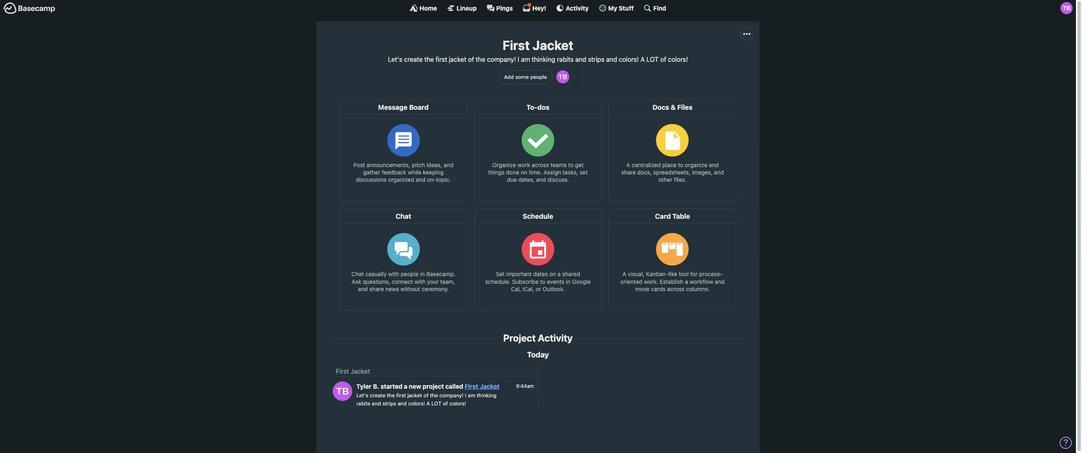 Task type: vqa. For each thing, say whether or not it's contained in the screenshot.
schedule
no



Task type: locate. For each thing, give the bounding box(es) containing it.
first inside 'first jacket let's create the first jacket of the company! i am thinking rabits and strips and colors! a lot of colors!'
[[436, 56, 447, 63]]

of
[[468, 56, 474, 63], [660, 56, 666, 63], [424, 393, 429, 399], [443, 401, 448, 407]]

1 horizontal spatial strips
[[588, 56, 605, 63]]

today
[[527, 351, 549, 360]]

add some people
[[504, 74, 547, 80]]

company!
[[487, 56, 516, 63], [440, 393, 464, 399]]

1 vertical spatial first
[[396, 393, 406, 399]]

0 horizontal spatial company!
[[440, 393, 464, 399]]

activity left my
[[566, 4, 589, 12]]

1 horizontal spatial i
[[518, 56, 519, 63]]

first jacket link up tyler
[[336, 368, 370, 376]]

hey! button
[[523, 3, 546, 12]]

a
[[404, 383, 407, 391]]

pings button
[[487, 4, 513, 12]]

am
[[521, 56, 530, 63], [468, 393, 475, 399]]

thinking inside let's create the first jacket of the company! i am thinking rabits and strips and colors! a lot of colors!
[[477, 393, 497, 399]]

1 horizontal spatial jacket
[[480, 383, 500, 391]]

my stuff
[[608, 4, 634, 12]]

1 vertical spatial i
[[465, 393, 467, 399]]

0 horizontal spatial first
[[336, 368, 349, 376]]

0 vertical spatial jacket
[[533, 37, 574, 53]]

0 vertical spatial first
[[436, 56, 447, 63]]

hey!
[[533, 4, 546, 12]]

1 vertical spatial thinking
[[477, 393, 497, 399]]

activity up today
[[538, 333, 573, 344]]

first jacket link
[[336, 368, 370, 376], [465, 383, 500, 391]]

company! up the add
[[487, 56, 516, 63]]

0 vertical spatial am
[[521, 56, 530, 63]]

first jacket link right the called
[[465, 383, 500, 391]]

project
[[423, 383, 444, 391]]

my
[[608, 4, 617, 12]]

rabits inside let's create the first jacket of the company! i am thinking rabits and strips and colors! a lot of colors!
[[356, 401, 370, 407]]

create
[[404, 56, 423, 63], [370, 393, 385, 399]]

and
[[575, 56, 586, 63], [606, 56, 617, 63], [372, 401, 381, 407], [398, 401, 407, 407]]

1 vertical spatial am
[[468, 393, 475, 399]]

create inside 'first jacket let's create the first jacket of the company! i am thinking rabits and strips and colors! a lot of colors!'
[[404, 56, 423, 63]]

1 horizontal spatial tyler black image
[[1061, 2, 1073, 14]]

first inside 'first jacket let's create the first jacket of the company! i am thinking rabits and strips and colors! a lot of colors!'
[[503, 37, 530, 53]]

0 horizontal spatial a
[[427, 401, 430, 407]]

0 vertical spatial create
[[404, 56, 423, 63]]

strips
[[588, 56, 605, 63], [382, 401, 396, 407]]

let's
[[388, 56, 402, 63], [356, 393, 368, 399]]

0 vertical spatial thinking
[[532, 56, 555, 63]]

0 horizontal spatial let's
[[356, 393, 368, 399]]

0 vertical spatial let's
[[388, 56, 402, 63]]

2 vertical spatial jacket
[[480, 383, 500, 391]]

1 horizontal spatial thinking
[[532, 56, 555, 63]]

let's create the first jacket of the company! i am thinking rabits and strips and colors! a lot of colors!
[[356, 393, 497, 407]]

0 vertical spatial lot
[[647, 56, 659, 63]]

first right the called
[[465, 383, 478, 391]]

a inside let's create the first jacket of the company! i am thinking rabits and strips and colors! a lot of colors!
[[427, 401, 430, 407]]

1 vertical spatial jacket
[[351, 368, 370, 376]]

jacket up the people
[[533, 37, 574, 53]]

1 vertical spatial first
[[336, 368, 349, 376]]

0 horizontal spatial i
[[465, 393, 467, 399]]

0 horizontal spatial tyler black image
[[557, 71, 570, 84]]

1 vertical spatial company!
[[440, 393, 464, 399]]

1 vertical spatial a
[[427, 401, 430, 407]]

1 horizontal spatial jacket
[[449, 56, 467, 63]]

1 horizontal spatial a
[[641, 56, 645, 63]]

first
[[503, 37, 530, 53], [336, 368, 349, 376], [465, 383, 478, 391]]

thinking
[[532, 56, 555, 63], [477, 393, 497, 399]]

0 horizontal spatial thinking
[[477, 393, 497, 399]]

0 vertical spatial activity
[[566, 4, 589, 12]]

i
[[518, 56, 519, 63], [465, 393, 467, 399]]

1 vertical spatial rabits
[[356, 401, 370, 407]]

0 vertical spatial strips
[[588, 56, 605, 63]]

jacket up tyler
[[351, 368, 370, 376]]

0 horizontal spatial first jacket link
[[336, 368, 370, 376]]

colors!
[[619, 56, 639, 63], [668, 56, 688, 63], [408, 401, 425, 407], [450, 401, 466, 407]]

0 horizontal spatial jacket
[[408, 393, 422, 399]]

my stuff button
[[599, 4, 634, 12]]

add
[[504, 74, 514, 80]]

0 horizontal spatial first
[[396, 393, 406, 399]]

0 vertical spatial i
[[518, 56, 519, 63]]

jacket for first jacket let's create the first jacket of the company! i am thinking rabits and strips and colors! a lot of colors!
[[533, 37, 574, 53]]

first
[[436, 56, 447, 63], [396, 393, 406, 399]]

new
[[409, 383, 421, 391]]

lot
[[647, 56, 659, 63], [432, 401, 442, 407]]

some
[[515, 74, 529, 80]]

activity
[[566, 4, 589, 12], [538, 333, 573, 344]]

i down tyler b. started a new project called first jacket at the bottom of the page
[[465, 393, 467, 399]]

1 horizontal spatial am
[[521, 56, 530, 63]]

0 horizontal spatial rabits
[[356, 401, 370, 407]]

pings
[[496, 4, 513, 12]]

am inside let's create the first jacket of the company! i am thinking rabits and strips and colors! a lot of colors!
[[468, 393, 475, 399]]

a
[[641, 56, 645, 63], [427, 401, 430, 407]]

the
[[425, 56, 434, 63], [476, 56, 485, 63], [387, 393, 395, 399], [430, 393, 438, 399]]

9:44am
[[516, 384, 534, 390]]

jacket
[[449, 56, 467, 63], [408, 393, 422, 399]]

0 horizontal spatial jacket
[[351, 368, 370, 376]]

1 vertical spatial create
[[370, 393, 385, 399]]

tyler black image
[[1061, 2, 1073, 14], [557, 71, 570, 84]]

company! down the called
[[440, 393, 464, 399]]

project activity
[[503, 333, 573, 344]]

1 vertical spatial let's
[[356, 393, 368, 399]]

rabits
[[557, 56, 574, 63], [356, 401, 370, 407]]

first up tyler black icon
[[336, 368, 349, 376]]

1 horizontal spatial first
[[465, 383, 478, 391]]

0 vertical spatial jacket
[[449, 56, 467, 63]]

1 vertical spatial jacket
[[408, 393, 422, 399]]

0 horizontal spatial create
[[370, 393, 385, 399]]

first for first jacket let's create the first jacket of the company! i am thinking rabits and strips and colors! a lot of colors!
[[503, 37, 530, 53]]

1 horizontal spatial create
[[404, 56, 423, 63]]

0 horizontal spatial lot
[[432, 401, 442, 407]]

2 horizontal spatial first
[[503, 37, 530, 53]]

1 horizontal spatial first jacket link
[[465, 383, 500, 391]]

1 horizontal spatial lot
[[647, 56, 659, 63]]

2 horizontal spatial jacket
[[533, 37, 574, 53]]

i up some
[[518, 56, 519, 63]]

0 vertical spatial rabits
[[557, 56, 574, 63]]

1 vertical spatial strips
[[382, 401, 396, 407]]

find
[[654, 4, 666, 12]]

0 horizontal spatial strips
[[382, 401, 396, 407]]

1 horizontal spatial rabits
[[557, 56, 574, 63]]

1 horizontal spatial company!
[[487, 56, 516, 63]]

lot inside 'first jacket let's create the first jacket of the company! i am thinking rabits and strips and colors! a lot of colors!'
[[647, 56, 659, 63]]

0 vertical spatial company!
[[487, 56, 516, 63]]

0 vertical spatial first
[[503, 37, 530, 53]]

started
[[381, 383, 403, 391]]

tyler b. started a new project called first jacket
[[356, 383, 500, 391]]

1 horizontal spatial let's
[[388, 56, 402, 63]]

jacket inside let's create the first jacket of the company! i am thinking rabits and strips and colors! a lot of colors!
[[408, 393, 422, 399]]

i inside 'first jacket let's create the first jacket of the company! i am thinking rabits and strips and colors! a lot of colors!'
[[518, 56, 519, 63]]

0 horizontal spatial am
[[468, 393, 475, 399]]

jacket right the called
[[480, 383, 500, 391]]

jacket inside 'first jacket let's create the first jacket of the company! i am thinking rabits and strips and colors! a lot of colors!'
[[533, 37, 574, 53]]

strips inside 'first jacket let's create the first jacket of the company! i am thinking rabits and strips and colors! a lot of colors!'
[[588, 56, 605, 63]]

first up some
[[503, 37, 530, 53]]

jacket
[[533, 37, 574, 53], [351, 368, 370, 376], [480, 383, 500, 391]]

1 vertical spatial lot
[[432, 401, 442, 407]]

0 vertical spatial a
[[641, 56, 645, 63]]

add some people link
[[499, 71, 553, 84]]

1 horizontal spatial first
[[436, 56, 447, 63]]



Task type: describe. For each thing, give the bounding box(es) containing it.
1 vertical spatial activity
[[538, 333, 573, 344]]

stuff
[[619, 4, 634, 12]]

company! inside let's create the first jacket of the company! i am thinking rabits and strips and colors! a lot of colors!
[[440, 393, 464, 399]]

1 vertical spatial first jacket link
[[465, 383, 500, 391]]

jacket for first jacket
[[351, 368, 370, 376]]

activity link
[[556, 4, 589, 12]]

called
[[445, 383, 463, 391]]

lineup
[[457, 4, 477, 12]]

first jacket let's create the first jacket of the company! i am thinking rabits and strips and colors! a lot of colors!
[[388, 37, 688, 63]]

main element
[[0, 0, 1076, 16]]

let's inside 'first jacket let's create the first jacket of the company! i am thinking rabits and strips and colors! a lot of colors!'
[[388, 56, 402, 63]]

2 vertical spatial first
[[465, 383, 478, 391]]

strips inside let's create the first jacket of the company! i am thinking rabits and strips and colors! a lot of colors!
[[382, 401, 396, 407]]

rabits inside 'first jacket let's create the first jacket of the company! i am thinking rabits and strips and colors! a lot of colors!'
[[557, 56, 574, 63]]

first for first jacket
[[336, 368, 349, 376]]

first jacket
[[336, 368, 370, 376]]

tyler black image
[[333, 382, 352, 401]]

project
[[503, 333, 536, 344]]

find button
[[644, 4, 666, 12]]

home link
[[410, 4, 437, 12]]

home
[[420, 4, 437, 12]]

lineup link
[[447, 4, 477, 12]]

a inside 'first jacket let's create the first jacket of the company! i am thinking rabits and strips and colors! a lot of colors!'
[[641, 56, 645, 63]]

9:44am element
[[516, 384, 534, 390]]

1 vertical spatial tyler black image
[[557, 71, 570, 84]]

jacket inside 'first jacket let's create the first jacket of the company! i am thinking rabits and strips and colors! a lot of colors!'
[[449, 56, 467, 63]]

tyler
[[356, 383, 372, 391]]

am inside 'first jacket let's create the first jacket of the company! i am thinking rabits and strips and colors! a lot of colors!'
[[521, 56, 530, 63]]

0 vertical spatial tyler black image
[[1061, 2, 1073, 14]]

lot inside let's create the first jacket of the company! i am thinking rabits and strips and colors! a lot of colors!
[[432, 401, 442, 407]]

let's inside let's create the first jacket of the company! i am thinking rabits and strips and colors! a lot of colors!
[[356, 393, 368, 399]]

first inside let's create the first jacket of the company! i am thinking rabits and strips and colors! a lot of colors!
[[396, 393, 406, 399]]

b.
[[373, 383, 379, 391]]

thinking inside 'first jacket let's create the first jacket of the company! i am thinking rabits and strips and colors! a lot of colors!'
[[532, 56, 555, 63]]

create inside let's create the first jacket of the company! i am thinking rabits and strips and colors! a lot of colors!
[[370, 393, 385, 399]]

switch accounts image
[[3, 2, 55, 15]]

i inside let's create the first jacket of the company! i am thinking rabits and strips and colors! a lot of colors!
[[465, 393, 467, 399]]

company! inside 'first jacket let's create the first jacket of the company! i am thinking rabits and strips and colors! a lot of colors!'
[[487, 56, 516, 63]]

0 vertical spatial first jacket link
[[336, 368, 370, 376]]

activity inside 'link'
[[566, 4, 589, 12]]

people
[[530, 74, 547, 80]]



